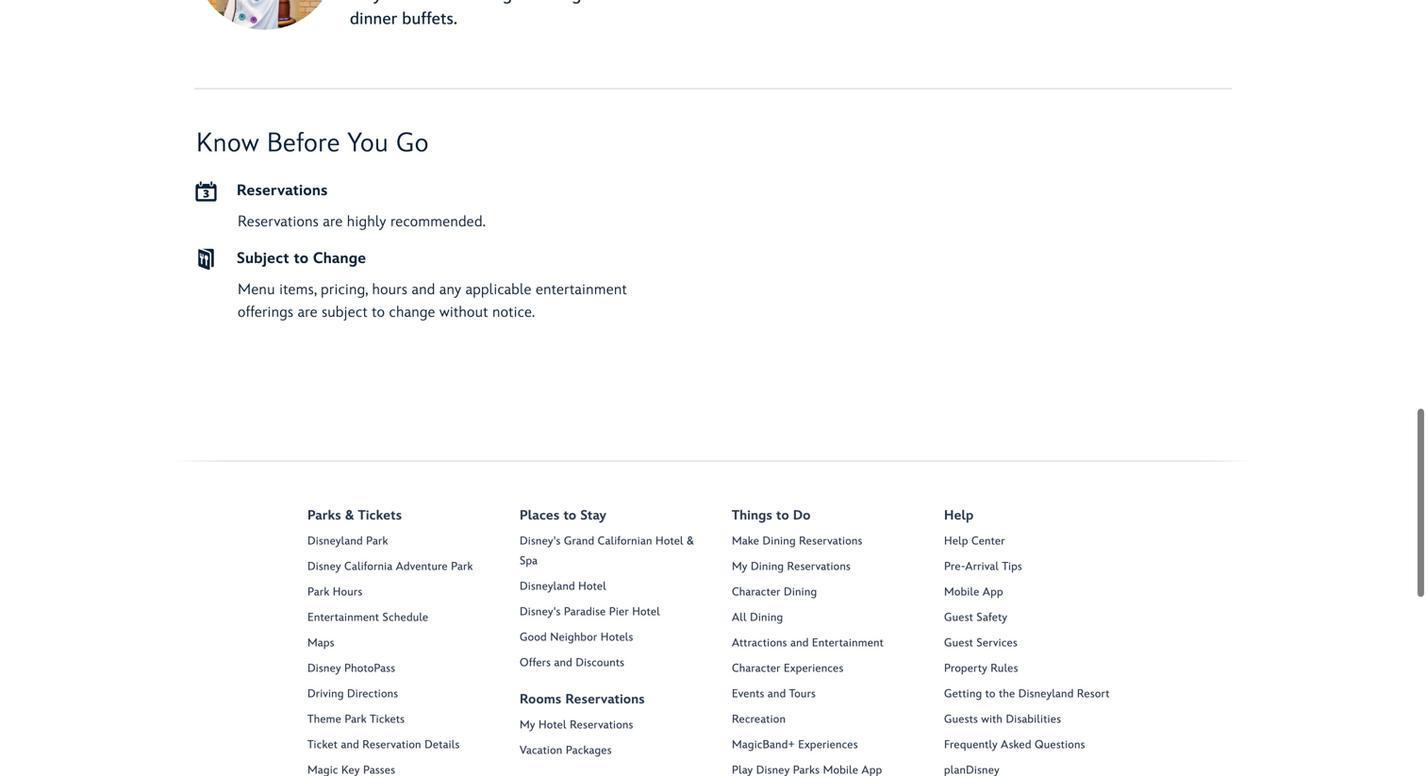 Task type: vqa. For each thing, say whether or not it's contained in the screenshot.
highly
yes



Task type: describe. For each thing, give the bounding box(es) containing it.
paradise
[[564, 605, 606, 619]]

maps link
[[308, 634, 492, 653]]

californian
[[598, 535, 653, 548]]

tours
[[790, 687, 816, 701]]

dining for all
[[750, 611, 783, 625]]

disney's grand californian hotel & spa
[[520, 535, 694, 568]]

pre-arrival tips
[[945, 560, 1023, 574]]

adventure
[[396, 560, 448, 574]]

packages
[[566, 744, 612, 758]]

entertainment schedule link
[[308, 608, 492, 628]]

magicband+ experiences link
[[732, 736, 916, 755]]

entertainment schedule
[[308, 611, 429, 625]]

park hours
[[308, 585, 363, 599]]

help center
[[945, 535, 1006, 548]]

and for attractions and entertainment
[[791, 636, 809, 650]]

offerings
[[238, 303, 294, 322]]

recreation link
[[732, 710, 916, 730]]

with
[[982, 713, 1003, 727]]

park up "california"
[[366, 535, 388, 548]]

to for places
[[564, 508, 577, 524]]

guest services
[[945, 636, 1018, 650]]

reservations up my dining reservations link
[[799, 535, 863, 548]]

my hotel reservations link
[[520, 716, 704, 736]]

maps
[[308, 636, 335, 650]]

entertainment
[[536, 281, 627, 299]]

magicband+
[[732, 738, 795, 752]]

hotel inside disney's grand californian hotel & spa
[[656, 535, 684, 548]]

change
[[313, 250, 366, 268]]

frequently asked questions link
[[945, 736, 1129, 755]]

park left hours
[[308, 585, 330, 599]]

character for character dining
[[732, 585, 781, 599]]

guests with disabilities
[[945, 713, 1062, 727]]

schedule
[[383, 611, 429, 625]]

driving directions
[[308, 687, 398, 701]]

attractions
[[732, 636, 788, 650]]

0 vertical spatial are
[[323, 213, 343, 231]]

theme park tickets link
[[308, 710, 492, 730]]

subject
[[322, 303, 368, 322]]

offers and discounts link
[[520, 653, 704, 673]]

help element
[[945, 532, 1157, 777]]

my dining reservations
[[732, 560, 851, 574]]

character dining link
[[732, 583, 916, 602]]

getting to the disneyland resort link
[[945, 685, 1129, 704]]

things to do element
[[732, 532, 945, 777]]

places
[[520, 508, 560, 524]]

events and tours
[[732, 687, 816, 701]]

my for my dining reservations
[[732, 560, 748, 574]]

guest safety
[[945, 611, 1008, 625]]

recreation
[[732, 713, 786, 727]]

you
[[348, 128, 389, 159]]

my dining reservations link
[[732, 557, 916, 577]]

vacation
[[520, 744, 563, 758]]

0 horizontal spatial &
[[345, 508, 354, 524]]

help for help center
[[945, 535, 969, 548]]

and inside menu items, pricing, hours and any applicable entertainment offerings are subject to change without notice.
[[412, 281, 435, 299]]

grand
[[564, 535, 595, 548]]

pre-
[[945, 560, 966, 574]]

ticket and reservation details link
[[308, 736, 492, 755]]

highly
[[347, 213, 386, 231]]

to for getting
[[986, 687, 996, 701]]

& inside disney's grand californian hotel & spa
[[687, 535, 694, 548]]

disneyland inside help element
[[1019, 687, 1074, 701]]

and for events and tours
[[768, 687, 786, 701]]

tickets for theme park tickets
[[370, 713, 405, 727]]

mobile app link
[[945, 583, 1129, 602]]

attractions and entertainment
[[732, 636, 884, 650]]

property rules link
[[945, 659, 1129, 679]]

disneyland park link
[[308, 532, 492, 552]]

spa
[[520, 554, 538, 568]]

subject to change
[[237, 250, 366, 268]]

good neighbor hotels
[[520, 631, 634, 644]]

character for character experiences
[[732, 662, 781, 676]]

theme park tickets
[[308, 713, 405, 727]]

make
[[732, 535, 760, 548]]

reservation
[[363, 738, 422, 752]]

all dining link
[[732, 608, 916, 628]]

safety
[[977, 611, 1008, 625]]

discounts
[[576, 656, 625, 670]]

hotels
[[601, 631, 634, 644]]

ticket and reservation details
[[308, 738, 460, 752]]

experiences for character experiences
[[784, 662, 844, 676]]

parks & tickets
[[308, 508, 402, 524]]

disneyland park
[[308, 535, 388, 548]]

items,
[[279, 281, 317, 299]]

good
[[520, 631, 547, 644]]

disneyland hotel link
[[520, 577, 704, 597]]

make dining reservations
[[732, 535, 863, 548]]



Task type: locate. For each thing, give the bounding box(es) containing it.
park right adventure
[[451, 560, 473, 574]]

disneyland down the property rules link
[[1019, 687, 1074, 701]]

reservations up subject
[[238, 213, 319, 231]]

park down driving directions
[[345, 713, 367, 727]]

experiences down "recreation" link
[[799, 738, 858, 752]]

1 disney's from the top
[[520, 535, 561, 548]]

to for subject
[[294, 250, 309, 268]]

0 horizontal spatial disneyland
[[308, 535, 363, 548]]

help up pre- on the bottom
[[945, 535, 969, 548]]

dining down my dining reservations
[[784, 585, 817, 599]]

0 vertical spatial disney
[[308, 560, 341, 574]]

2 character from the top
[[732, 662, 781, 676]]

0 vertical spatial my
[[732, 560, 748, 574]]

reservations down the before
[[237, 182, 328, 200]]

before
[[267, 128, 340, 159]]

hours
[[372, 281, 408, 299]]

recommended.
[[391, 213, 486, 231]]

entertainment inside "link"
[[812, 636, 884, 650]]

reservations
[[237, 182, 328, 200], [238, 213, 319, 231], [799, 535, 863, 548], [787, 560, 851, 574], [566, 692, 645, 708], [570, 719, 634, 732]]

notice.
[[493, 303, 535, 322]]

reservations down make dining reservations link
[[787, 560, 851, 574]]

events and tours link
[[732, 685, 916, 704]]

hotel up disney's paradise pier hotel
[[579, 580, 607, 594]]

my inside things to do element
[[732, 560, 748, 574]]

go
[[396, 128, 429, 159]]

character up all dining
[[732, 585, 781, 599]]

offers and discounts
[[520, 656, 625, 670]]

parks
[[308, 508, 341, 524]]

rooms reservations element
[[520, 716, 732, 761]]

0 horizontal spatial entertainment
[[308, 611, 379, 625]]

1 horizontal spatial &
[[687, 535, 694, 548]]

theme
[[308, 713, 342, 727]]

property rules
[[945, 662, 1019, 676]]

mobile app
[[945, 585, 1004, 599]]

california
[[344, 560, 393, 574]]

disney inside disney photopass link
[[308, 662, 341, 676]]

guest up the property
[[945, 636, 974, 650]]

reservations up 'vacation packages' link
[[570, 719, 634, 732]]

and for offers and discounts
[[554, 656, 573, 670]]

and inside 'parks & tickets' element
[[341, 738, 359, 752]]

1 vertical spatial &
[[687, 535, 694, 548]]

disneyland for disneyland hotel
[[520, 580, 575, 594]]

to left do
[[777, 508, 790, 524]]

guest down mobile
[[945, 611, 974, 625]]

1 vertical spatial tickets
[[370, 713, 405, 727]]

disney's paradise pier hotel
[[520, 605, 660, 619]]

disney's for disney's paradise pier hotel
[[520, 605, 561, 619]]

guest inside guest safety 'link'
[[945, 611, 974, 625]]

tickets inside theme park tickets link
[[370, 713, 405, 727]]

reservations up my hotel reservations link
[[566, 692, 645, 708]]

arrival
[[966, 560, 999, 574]]

1 vertical spatial my
[[520, 719, 536, 732]]

disneyland inside 'parks & tickets' element
[[308, 535, 363, 548]]

rooms
[[520, 692, 562, 708]]

0 vertical spatial disneyland
[[308, 535, 363, 548]]

disney photopass
[[308, 662, 396, 676]]

1 vertical spatial help
[[945, 535, 969, 548]]

disneyland inside the places to stay element
[[520, 580, 575, 594]]

1 vertical spatial disney's
[[520, 605, 561, 619]]

are left highly
[[323, 213, 343, 231]]

1 horizontal spatial my
[[732, 560, 748, 574]]

tickets
[[358, 508, 402, 524], [370, 713, 405, 727]]

driving
[[308, 687, 344, 701]]

do
[[793, 508, 811, 524]]

disney's grand californian hotel & spa link
[[520, 532, 704, 571]]

frequently
[[945, 738, 998, 752]]

questions
[[1035, 738, 1086, 752]]

character experiences
[[732, 662, 844, 676]]

2 guest from the top
[[945, 636, 974, 650]]

and left tours
[[768, 687, 786, 701]]

ticket
[[308, 738, 338, 752]]

entertainment
[[308, 611, 379, 625], [812, 636, 884, 650]]

1 guest from the top
[[945, 611, 974, 625]]

help
[[945, 508, 974, 524], [945, 535, 969, 548]]

help center link
[[945, 532, 1129, 552]]

neighbor
[[550, 631, 598, 644]]

experiences for magicband+ experiences
[[799, 738, 858, 752]]

and inside the places to stay element
[[554, 656, 573, 670]]

hotel up vacation
[[539, 719, 567, 732]]

hours
[[333, 585, 363, 599]]

& right the parks
[[345, 508, 354, 524]]

are inside menu items, pricing, hours and any applicable entertainment offerings are subject to change without notice.
[[298, 303, 318, 322]]

know before you go
[[196, 128, 429, 159]]

tickets for parks & tickets
[[358, 508, 402, 524]]

my down rooms
[[520, 719, 536, 732]]

good neighbor hotels link
[[520, 628, 704, 648]]

disney for disney photopass
[[308, 662, 341, 676]]

guest services link
[[945, 634, 1129, 653]]

tickets up 'disneyland park' link
[[358, 508, 402, 524]]

my inside rooms reservations element
[[520, 719, 536, 732]]

tickets up ticket and reservation details
[[370, 713, 405, 727]]

disneyland down spa
[[520, 580, 575, 594]]

menu items, pricing, hours and any applicable entertainment offerings are subject to change without notice.
[[238, 281, 627, 322]]

disney's inside disney's grand californian hotel & spa
[[520, 535, 561, 548]]

2 disney's from the top
[[520, 605, 561, 619]]

hotel inside rooms reservations element
[[539, 719, 567, 732]]

1 vertical spatial entertainment
[[812, 636, 884, 650]]

disney's up good
[[520, 605, 561, 619]]

1 character from the top
[[732, 585, 781, 599]]

1 vertical spatial are
[[298, 303, 318, 322]]

1 vertical spatial character
[[732, 662, 781, 676]]

1 vertical spatial disneyland
[[520, 580, 575, 594]]

guest
[[945, 611, 974, 625], [945, 636, 974, 650]]

2 disney from the top
[[308, 662, 341, 676]]

0 vertical spatial experiences
[[784, 662, 844, 676]]

directions
[[347, 687, 398, 701]]

my down make
[[732, 560, 748, 574]]

hotel right pier
[[632, 605, 660, 619]]

disney photopass link
[[308, 659, 492, 679]]

and up character experiences
[[791, 636, 809, 650]]

help up help center
[[945, 508, 974, 524]]

details
[[425, 738, 460, 752]]

attractions and entertainment link
[[732, 634, 916, 653]]

getting to the disneyland resort
[[945, 687, 1110, 701]]

1 horizontal spatial entertainment
[[812, 636, 884, 650]]

vacation packages link
[[520, 741, 704, 761]]

disney's for disney's grand californian hotel & spa
[[520, 535, 561, 548]]

dining up attractions
[[750, 611, 783, 625]]

events
[[732, 687, 765, 701]]

and for ticket and reservation details
[[341, 738, 359, 752]]

to left the
[[986, 687, 996, 701]]

disney california adventure park link
[[308, 557, 492, 577]]

help for help
[[945, 508, 974, 524]]

experiences
[[784, 662, 844, 676], [799, 738, 858, 752]]

and down 'neighbor' at the bottom
[[554, 656, 573, 670]]

0 horizontal spatial my
[[520, 719, 536, 732]]

to down hours
[[372, 303, 385, 322]]

the
[[999, 687, 1016, 701]]

photopass
[[344, 662, 396, 676]]

0 vertical spatial character
[[732, 585, 781, 599]]

0 horizontal spatial are
[[298, 303, 318, 322]]

to inside menu items, pricing, hours and any applicable entertainment offerings are subject to change without notice.
[[372, 303, 385, 322]]

guests with disabilities link
[[945, 710, 1129, 730]]

0 vertical spatial disney's
[[520, 535, 561, 548]]

disneyland down the parks
[[308, 535, 363, 548]]

rooms reservations
[[520, 692, 645, 708]]

mobile
[[945, 585, 980, 599]]

and down theme park tickets
[[341, 738, 359, 752]]

my hotel reservations
[[520, 719, 634, 732]]

disney inside "disney california adventure park" link
[[308, 560, 341, 574]]

2 horizontal spatial disneyland
[[1019, 687, 1074, 701]]

character down attractions
[[732, 662, 781, 676]]

1 horizontal spatial disneyland
[[520, 580, 575, 594]]

vacation packages
[[520, 744, 612, 758]]

disneyland for disneyland park
[[308, 535, 363, 548]]

1 vertical spatial disney
[[308, 662, 341, 676]]

disney for disney california adventure park
[[308, 560, 341, 574]]

dining for my
[[751, 560, 784, 574]]

things to do
[[732, 508, 811, 524]]

1 help from the top
[[945, 508, 974, 524]]

1 horizontal spatial are
[[323, 213, 343, 231]]

entertainment inside 'parks & tickets' element
[[308, 611, 379, 625]]

2 vertical spatial disneyland
[[1019, 687, 1074, 701]]

to
[[294, 250, 309, 268], [372, 303, 385, 322], [564, 508, 577, 524], [777, 508, 790, 524], [986, 687, 996, 701]]

guest for guest safety
[[945, 611, 974, 625]]

my for my hotel reservations
[[520, 719, 536, 732]]

dining down things to do on the right
[[763, 535, 796, 548]]

tips
[[1003, 560, 1023, 574]]

to inside help element
[[986, 687, 996, 701]]

all
[[732, 611, 747, 625]]

services
[[977, 636, 1018, 650]]

frequently asked questions
[[945, 738, 1086, 752]]

dining for character
[[784, 585, 817, 599]]

character experiences link
[[732, 659, 916, 679]]

dining for make
[[763, 535, 796, 548]]

to left stay
[[564, 508, 577, 524]]

1 disney from the top
[[308, 560, 341, 574]]

driving directions link
[[308, 685, 492, 704]]

offers
[[520, 656, 551, 670]]

without
[[440, 303, 488, 322]]

and up change
[[412, 281, 435, 299]]

1 vertical spatial experiences
[[799, 738, 858, 752]]

parks & tickets element
[[308, 532, 520, 777]]

dining up the character dining on the right of page
[[751, 560, 784, 574]]

entertainment down 'all dining' link
[[812, 636, 884, 650]]

disney up park hours
[[308, 560, 341, 574]]

guest for guest services
[[945, 636, 974, 650]]

are
[[323, 213, 343, 231], [298, 303, 318, 322]]

disney up driving
[[308, 662, 341, 676]]

are down items,
[[298, 303, 318, 322]]

0 vertical spatial &
[[345, 508, 354, 524]]

places to stay
[[520, 508, 607, 524]]

to for things
[[777, 508, 790, 524]]

app
[[983, 585, 1004, 599]]

hotel right californian
[[656, 535, 684, 548]]

pricing,
[[321, 281, 368, 299]]

0 vertical spatial guest
[[945, 611, 974, 625]]

things
[[732, 508, 773, 524]]

places to stay element
[[520, 532, 732, 673]]

character
[[732, 585, 781, 599], [732, 662, 781, 676]]

2 help from the top
[[945, 535, 969, 548]]

and inside "link"
[[791, 636, 809, 650]]

0 vertical spatial tickets
[[358, 508, 402, 524]]

asked
[[1001, 738, 1032, 752]]

any
[[440, 281, 462, 299]]

center
[[972, 535, 1006, 548]]

applicable
[[466, 281, 532, 299]]

1 vertical spatial guest
[[945, 636, 974, 650]]

disney's up spa
[[520, 535, 561, 548]]

entertainment down hours
[[308, 611, 379, 625]]

rules
[[991, 662, 1019, 676]]

0 vertical spatial help
[[945, 508, 974, 524]]

guests
[[945, 713, 978, 727]]

experiences down the attractions and entertainment
[[784, 662, 844, 676]]

0 vertical spatial entertainment
[[308, 611, 379, 625]]

& left make
[[687, 535, 694, 548]]

to up items,
[[294, 250, 309, 268]]

disneyland
[[308, 535, 363, 548], [520, 580, 575, 594], [1019, 687, 1074, 701]]

know
[[196, 128, 260, 159]]



